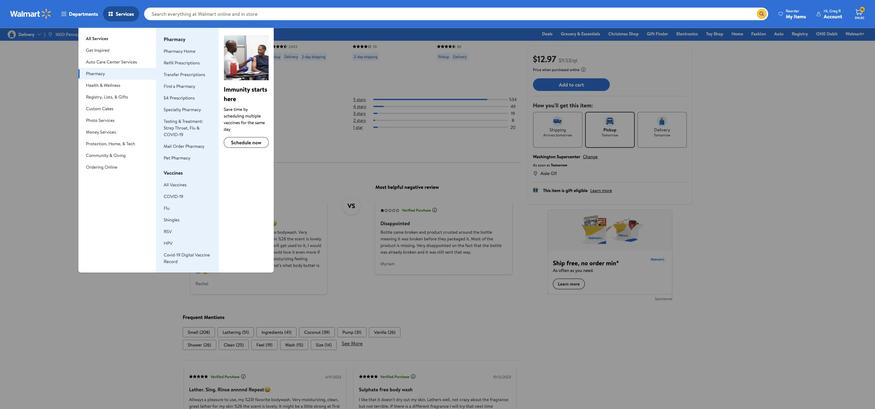 Task type: locate. For each thing, give the bounding box(es) containing it.
(15)
[[297, 342, 303, 349]]

0 horizontal spatial pump
[[279, 27, 292, 34]]

cellulite
[[184, 20, 202, 27]]

custom cakes
[[86, 106, 113, 112]]

reviews)
[[212, 126, 225, 131]]

$9.99 cellulite massage oil for firming stomach, legs, thighs and arms 8 fl oz by pure body naturals
[[184, 11, 258, 41]]

0 vertical spatial get
[[86, 47, 93, 53]]

0 horizontal spatial but
[[228, 262, 235, 269]]

1 horizontal spatial skin
[[270, 236, 277, 242]]

love
[[283, 249, 291, 255]]

list
[[260, 85, 268, 94]]

1 helpful from the left
[[203, 184, 218, 191]]

and right the serum
[[417, 27, 424, 34]]

lovely. inside allways a pleasure to use, my %231 favorite bodywash. very moisturizing, clean, great lather for my skin %26 the scent is lovely. it might be a little strong at firs
[[266, 404, 278, 410]]

1 horizontal spatial 8
[[512, 117, 515, 124]]

0 vertical spatial will
[[273, 243, 279, 249]]

2 horizontal spatial shipping
[[364, 54, 378, 59]]

you
[[265, 243, 272, 249]]

list item down lathering
[[219, 340, 249, 351]]

2 shop from the left
[[714, 31, 724, 37]]

moisturizing, inside allways a pleasure to use, my %231 favorite bodywash. very moisturizing, clean, great lather for my skin %26 the scent is lovely. it might be a little strong at firs
[[302, 397, 327, 403]]

shipping down cocoa
[[312, 54, 326, 59]]

0 horizontal spatial gift
[[164, 48, 171, 54]]

the left fact
[[458, 243, 465, 249]]

list item down (41)
[[280, 340, 309, 351]]

home
[[732, 31, 744, 37]]

1 horizontal spatial gifts
[[164, 82, 175, 89]]

0 vertical spatial annnnd
[[237, 220, 254, 227]]

1 day from the left
[[189, 54, 194, 59]]

will inside i like that it doesn't dry out my skin. lathers well, not crazy about the fragrance but not terrible.  if there is a different fragrance i will try that next time
[[453, 404, 459, 410]]

debit
[[827, 31, 838, 37]]

0 vertical spatial great
[[233, 236, 243, 242]]

0 horizontal spatial bottle
[[381, 229, 393, 236]]

but down 'like'
[[359, 404, 366, 410]]

lather. inside lather. sing. rinse annnnd repeat😆 allways a pleasure to use, my %231 favorite bodywash. very moisturizing, clean, great lather for my skin %26 the scent is lovely. it might be a little strong at first but you will get used to it, i would highly recommend this bodywash. but i would love it even more if they added shae butter to the mix, the moisturizing feeling doesn't last long. but on the other hand that's what body butter is for 👍
[[196, 220, 211, 227]]

0 horizontal spatial doesn't
[[196, 262, 209, 269]]

1 vertical spatial get
[[280, 243, 287, 249]]

to inside allways a pleasure to use, my %231 favorite bodywash. very moisturizing, clean, great lather for my skin %26 the scent is lovely. it might be a little strong at firs
[[225, 397, 229, 403]]

holiday down gift cards
[[164, 60, 178, 66]]

1 vertical spatial this
[[232, 249, 239, 255]]

gift for gift finder
[[647, 31, 655, 37]]

0 horizontal spatial auto
[[86, 59, 95, 65]]

wash inside softsoap exfoliating body wash pump, lustrous glow pink rose & vanilla, 32 oz
[[495, 20, 506, 27]]

4
[[354, 103, 356, 110]]

doesn't up if
[[382, 397, 395, 403]]

pickup down intent image for pickup
[[604, 127, 617, 133]]

1 horizontal spatial scent
[[295, 236, 305, 242]]

tomorrow up g11
[[551, 163, 568, 168]]

auto
[[775, 31, 784, 37], [86, 59, 95, 65]]

might inside lather. sing. rinse annnnd repeat😆 allways a pleasure to use, my %231 favorite bodywash. very moisturizing, clean, great lather for my skin %26 the scent is lovely. it might be a little strong at first but you will get used to it, i would highly recommend this bodywash. but i would love it even more if they added shae butter to the mix, the moisturizing feeling doesn't last long. but on the other hand that's what body butter is for 👍
[[199, 243, 211, 249]]

shower (26)
[[188, 342, 211, 349]]

1 vertical spatial reviews
[[202, 140, 216, 146]]

lists, up cakes
[[104, 94, 113, 100]]

1 vertical spatial bodywash.
[[240, 249, 260, 255]]

my inside i like that it doesn't dry out my skin. lathers well, not crazy about the fragrance but not terrible.  if there is a different fragrance i will try that next time
[[411, 397, 417, 403]]

repeat😆 inside lather. sing. rinse annnnd repeat😆 allways a pleasure to use, my %231 favorite bodywash. very moisturizing, clean, great lather for my skin %26 the scent is lovely. it might be a little strong at first but you will get used to it, i would highly recommend this bodywash. but i would love it even more if they added shae butter to the mix, the moisturizing feeling doesn't last long. but on the other hand that's what body butter is for 👍
[[255, 220, 277, 227]]

lather. sing. rinse annnnd repeat😆
[[189, 387, 271, 394]]

pharmacy button
[[78, 68, 156, 80]]

body inside nivea nourishing care body wash with nourishing serum and pump, 30 fl oz pump bottle
[[406, 20, 417, 27]]

sing. for lather. sing. rinse annnnd repeat😆
[[206, 387, 217, 394]]

see inside list
[[342, 340, 350, 347]]

use, inside lather. sing. rinse annnnd repeat😆 allways a pleasure to use, my %231 favorite bodywash. very moisturizing, clean, great lather for my skin %26 the scent is lovely. it might be a little strong at first but you will get used to it, i would highly recommend this bodywash. but i would love it even more if they added shae butter to the mix, the moisturizing feeling doesn't last long. but on the other hand that's what body butter is for 👍
[[236, 229, 244, 236]]

will right you
[[273, 243, 279, 249]]

walmart+
[[846, 31, 865, 37]]

at inside lather. sing. rinse annnnd repeat😆 allways a pleasure to use, my %231 favorite bodywash. very moisturizing, clean, great lather for my skin %26 the scent is lovely. it might be a little strong at first but you will get used to it, i would highly recommend this bodywash. but i would love it even more if they added shae butter to the mix, the moisturizing feeling doesn't last long. but on the other hand that's what body butter is for 👍
[[244, 243, 248, 249]]

pump left the serum
[[388, 34, 400, 41]]

clean, down 4/11/2023
[[328, 397, 339, 403]]

1 horizontal spatial get
[[560, 102, 569, 109]]

wash left nivea at the left
[[330, 20, 342, 27]]

on inside disappointed bottle came broken and product crusted around the bottle meaning it was broken before they packaged it. most of the product is missing. very disappointed on the fact that the bottle was already broken and it was still sent that way.
[[452, 243, 457, 249]]

3 product group from the left
[[353, 0, 428, 63]]

great inside lather. sing. rinse annnnd repeat😆 allways a pleasure to use, my %231 favorite bodywash. very moisturizing, clean, great lather for my skin %26 the scent is lovely. it might be a little strong at first but you will get used to it, i would highly recommend this bodywash. but i would love it even more if they added shae butter to the mix, the moisturizing feeling doesn't last long. but on the other hand that's what body butter is for 👍
[[233, 236, 243, 242]]

1 2-day shipping from the left
[[185, 54, 209, 59]]

protection, home, & tech
[[86, 141, 135, 147]]

4 progress bar from the top
[[374, 120, 508, 121]]

might
[[199, 243, 211, 249], [283, 404, 294, 410]]

toy shop link
[[704, 30, 727, 37]]

to down lather. sing. rinse annnnd repeat😆
[[225, 397, 229, 403]]

nourishing right 30
[[376, 27, 400, 34]]

pickup inside 'pickup tomorrow'
[[604, 127, 617, 133]]

services
[[116, 10, 134, 17], [92, 35, 108, 42], [121, 59, 137, 65], [99, 117, 115, 124], [100, 129, 116, 135]]

1 horizontal spatial be
[[295, 404, 300, 410]]

will
[[273, 243, 279, 249], [453, 404, 459, 410]]

was left the already
[[381, 249, 388, 255]]

price when purchased online
[[533, 67, 580, 72]]

coconut (39)
[[304, 330, 330, 336]]

list
[[183, 328, 520, 338]]

strong inside lather. sing. rinse annnnd repeat😆 allways a pleasure to use, my %231 favorite bodywash. very moisturizing, clean, great lather for my skin %26 the scent is lovely. it might be a little strong at first but you will get used to it, i would highly recommend this bodywash. but i would love it even more if they added shae butter to the mix, the moisturizing feeling doesn't last long. but on the other hand that's what body butter is for 👍
[[230, 243, 243, 249]]

vanilla (26)
[[374, 330, 396, 336]]

stars for 4 stars
[[357, 103, 366, 110]]

disappointed bottle came broken and product crusted around the bottle meaning it was broken before they packaged it. most of the product is missing. very disappointed on the fact that the bottle was already broken and it was still sent that way.
[[381, 220, 502, 255]]

this
[[570, 102, 579, 109], [232, 249, 239, 255]]

%231 up the first
[[252, 229, 261, 236]]

2 oz from the left
[[460, 34, 467, 41]]

pump inside dove restoring liquid body wash with pump coconut & cocoa butter, 30.6 oz
[[279, 27, 292, 34]]

it inside allways a pleasure to use, my %231 favorite bodywash. very moisturizing, clean, great lather for my skin %26 the scent is lovely. it might be a little strong at firs
[[279, 404, 282, 410]]

pump, inside softsoap exfoliating body wash pump, lustrous glow pink rose & vanilla, 32 oz
[[437, 27, 451, 34]]

this item is gift eligible learn more
[[543, 188, 613, 194]]

2 vertical spatial broken
[[404, 249, 417, 255]]

3 shipping from the left
[[364, 54, 378, 59]]

out inside the 4.7 out of 5
[[215, 108, 226, 119]]

helpful for negative
[[388, 184, 404, 191]]

good
[[176, 165, 186, 171]]

1 vertical spatial moisturizing,
[[302, 397, 327, 403]]

oz for 32
[[460, 34, 467, 41]]

2-day shipping down dove restoring liquid body wash with pump coconut & cocoa butter, 30.6 oz
[[302, 54, 326, 59]]

2 horizontal spatial 2-day shipping
[[354, 54, 378, 59]]

and inside nivea nourishing care body wash with nourishing serum and pump, 30 fl oz pump bottle
[[417, 27, 424, 34]]

with for butter,
[[269, 27, 278, 34]]

rinse inside lather. sing. rinse annnnd repeat😆 allways a pleasure to use, my %231 favorite bodywash. very moisturizing, clean, great lather for my skin %26 the scent is lovely. it might be a little strong at first but you will get used to it, i would highly recommend this bodywash. but i would love it even more if they added shae butter to the mix, the moisturizing feeling doesn't last long. but on the other hand that's what body butter is for 👍
[[224, 220, 236, 227]]

sing.
[[212, 220, 223, 227], [206, 387, 217, 394]]

get
[[86, 47, 93, 53], [234, 116, 242, 123]]

0 vertical spatial body
[[293, 262, 303, 269]]

lists, for registries,
[[188, 74, 200, 81]]

shop right christmas
[[629, 31, 639, 37]]

1 horizontal spatial lists,
[[188, 74, 200, 81]]

wash inside nivea nourishing care body wash with nourishing serum and pump, 30 fl oz pump bottle
[[353, 27, 364, 34]]

3
[[354, 110, 356, 117]]

0 horizontal spatial will
[[273, 243, 279, 249]]

holiday wish list
[[164, 60, 196, 66]]

8 down 19 in the right of the page
[[512, 117, 515, 124]]

2 horizontal spatial tomorrow
[[654, 133, 671, 138]]

2 day from the left
[[305, 54, 311, 59]]

1 vertical spatial %26
[[235, 404, 242, 410]]

product group
[[184, 0, 260, 63], [269, 0, 344, 63], [353, 0, 428, 63], [437, 0, 513, 63]]

1 horizontal spatial pickup
[[439, 54, 449, 59]]

1 horizontal spatial doesn't
[[382, 397, 395, 403]]

stars right 2 on the left top
[[357, 117, 366, 124]]

0 vertical spatial at
[[244, 243, 248, 249]]

1 horizontal spatial pump,
[[437, 27, 451, 34]]

list item down (39)
[[311, 340, 337, 351]]

auto for auto care center services
[[86, 59, 95, 65]]

nourishing up fl
[[369, 20, 393, 27]]

lists,
[[188, 74, 200, 81], [104, 94, 113, 100]]

0 vertical spatial repeat😆
[[255, 220, 277, 227]]

with up 59
[[366, 27, 375, 34]]

0 vertical spatial clean,
[[221, 236, 232, 242]]

0 vertical spatial might
[[199, 243, 211, 249]]

1 horizontal spatial care
[[394, 20, 405, 27]]

verified up lather. sing. rinse annnnd repeat😆
[[211, 374, 224, 380]]

5
[[237, 92, 250, 123], [354, 96, 356, 103]]

1 product group from the left
[[184, 0, 260, 63]]

0 vertical spatial out
[[215, 108, 226, 119]]

scent up it,
[[295, 236, 305, 242]]

very
[[299, 229, 307, 236], [417, 243, 426, 249], [292, 397, 301, 403]]

auto inside auto care center services dropdown button
[[86, 59, 95, 65]]

coconut left (39)
[[304, 330, 321, 336]]

0 horizontal spatial would
[[271, 249, 282, 255]]

list item up the size
[[299, 328, 335, 338]]

shop right toy
[[714, 31, 724, 37]]

4.7
[[183, 92, 214, 123]]

1 shop from the left
[[629, 31, 639, 37]]

skin inside allways a pleasure to use, my %231 favorite bodywash. very moisturizing, clean, great lather for my skin %26 the scent is lovely. it might be a little strong at firs
[[226, 404, 233, 410]]

fl
[[184, 34, 187, 41]]

1 with from the left
[[269, 27, 278, 34]]

get inside dropdown button
[[86, 47, 93, 53]]

serum
[[401, 27, 415, 34]]

purchased
[[552, 67, 569, 72]]

they inside lather. sing. rinse annnnd repeat😆 allways a pleasure to use, my %231 favorite bodywash. very moisturizing, clean, great lather for my skin %26 the scent is lovely. it might be a little strong at first but you will get used to it, i would highly recommend this bodywash. but i would love it even more if they added shae butter to the mix, the moisturizing feeling doesn't last long. but on the other hand that's what body butter is for 👍
[[196, 256, 204, 262]]

0 vertical spatial of
[[228, 108, 235, 119]]

0 horizontal spatial reviews
[[202, 140, 216, 146]]

Search search field
[[144, 8, 769, 20]]

1 progress bar from the top
[[374, 99, 508, 100]]

tomorrow down intent image for delivery
[[654, 133, 671, 138]]

0 vertical spatial gift
[[647, 31, 655, 37]]

it up terrible.
[[378, 397, 381, 403]]

on down butter
[[236, 262, 241, 269]]

1 horizontal spatial (26)
[[388, 330, 396, 336]]

0 horizontal spatial not
[[367, 404, 373, 410]]

delivery down 2443
[[285, 54, 298, 59]]

it down disappointed
[[426, 249, 429, 255]]

little inside lather. sing. rinse annnnd repeat😆 allways a pleasure to use, my %231 favorite bodywash. very moisturizing, clean, great lather for my skin %26 the scent is lovely. it might be a little strong at first but you will get used to it, i would highly recommend this bodywash. but i would love it even more if they added shae butter to the mix, the moisturizing feeling doesn't last long. but on the other hand that's what body butter is for 👍
[[221, 243, 229, 249]]

& inside registries, lists, & gifts
[[201, 74, 204, 81]]

0 horizontal spatial (26)
[[203, 342, 211, 349]]

repeat😆 for lather. sing. rinse annnnd repeat😆 allways a pleasure to use, my %231 favorite bodywash. very moisturizing, clean, great lather for my skin %26 the scent is lovely. it might be a little strong at first but you will get used to it, i would highly recommend this bodywash. but i would love it even more if they added shae butter to the mix, the moisturizing feeling doesn't last long. but on the other hand that's what body butter is for 👍
[[255, 220, 277, 227]]

%26 inside lather. sing. rinse annnnd repeat😆 allways a pleasure to use, my %231 favorite bodywash. very moisturizing, clean, great lather for my skin %26 the scent is lovely. it might be a little strong at first but you will get used to it, i would highly recommend this bodywash. but i would love it even more if they added shae butter to the mix, the moisturizing feeling doesn't last long. but on the other hand that's what body butter is for 👍
[[279, 236, 286, 242]]

registry for baby registry
[[174, 129, 190, 136]]

it.
[[467, 236, 470, 242]]

moisturizing, inside lather. sing. rinse annnnd repeat😆 allways a pleasure to use, my %231 favorite bodywash. very moisturizing, clean, great lather for my skin %26 the scent is lovely. it might be a little strong at first but you will get used to it, i would highly recommend this bodywash. but i would love it even more if they added shae butter to the mix, the moisturizing feeling doesn't last long. but on the other hand that's what body butter is for 👍
[[196, 236, 220, 242]]

oz inside dove restoring liquid body wash with pump coconut & cocoa butter, 30.6 oz
[[295, 34, 300, 41]]

0 vertical spatial product
[[427, 229, 443, 236]]

1 vertical spatial strong
[[314, 404, 326, 410]]

0 horizontal spatial was
[[381, 249, 388, 255]]

0 vertical spatial allways
[[196, 229, 210, 236]]

use, inside allways a pleasure to use, my %231 favorite bodywash. very moisturizing, clean, great lather for my skin %26 the scent is lovely. it might be a little strong at firs
[[230, 397, 237, 403]]

gift left cards
[[164, 48, 171, 54]]

0 horizontal spatial pickup
[[270, 54, 281, 59]]

(26) right shower
[[203, 342, 211, 349]]

list item up the shower (26) in the bottom of the page
[[183, 328, 215, 338]]

the right the 'around'
[[474, 229, 480, 236]]

electronics
[[677, 31, 698, 37]]

skin inside lather. sing. rinse annnnd repeat😆 allways a pleasure to use, my %231 favorite bodywash. very moisturizing, clean, great lather for my skin %26 the scent is lovely. it might be a little strong at first but you will get used to it, i would highly recommend this bodywash. but i would love it even more if they added shae butter to the mix, the moisturizing feeling doesn't last long. but on the other hand that's what body butter is for 👍
[[270, 236, 277, 242]]

1 vertical spatial lather
[[200, 404, 212, 410]]

of inside the 4.7 out of 5
[[228, 108, 235, 119]]

cards
[[172, 48, 184, 54]]

would up moisturizing
[[271, 249, 282, 255]]

i like that it doesn't dry out my skin. lathers well, not crazy about the fragrance but not terrible.  if there is a different fragrance i will try that next time
[[359, 397, 509, 410]]

body inside softsoap exfoliating body wash pump, lustrous glow pink rose & vanilla, 32 oz
[[482, 20, 493, 27]]

registry for wedding registry
[[182, 118, 198, 124]]

list item containing smell
[[183, 328, 215, 338]]

not
[[452, 397, 459, 403], [367, 404, 373, 410]]

progress bar for 534
[[374, 99, 508, 100]]

annnnd inside lather. sing. rinse annnnd repeat😆 allways a pleasure to use, my %231 favorite bodywash. very moisturizing, clean, great lather for my skin %26 the scent is lovely. it might be a little strong at first but you will get used to it, i would highly recommend this bodywash. but i would love it even more if they added shae butter to the mix, the moisturizing feeling doesn't last long. but on the other hand that's what body butter is for 👍
[[237, 220, 254, 227]]

i down well,
[[450, 404, 451, 410]]

to left it,
[[298, 243, 302, 249]]

wash
[[330, 20, 342, 27], [495, 20, 506, 27], [353, 27, 364, 34], [285, 342, 295, 349]]

auto care center services
[[86, 59, 137, 65]]

registry, lists, & gifts image
[[224, 35, 269, 80]]

2 oz from the left
[[295, 34, 300, 41]]

bottle right fact
[[490, 243, 502, 249]]

0 vertical spatial very
[[299, 229, 307, 236]]

pump, inside nivea nourishing care body wash with nourishing serum and pump, 30 fl oz pump bottle
[[353, 34, 367, 41]]

pleasure up recommend
[[214, 229, 230, 236]]

shop inside "link"
[[629, 31, 639, 37]]

list item containing vanilla
[[369, 328, 401, 338]]

holiday inside holiday wish list make gifting easy for friends & fam
[[224, 85, 245, 94]]

disappointed
[[427, 243, 451, 249]]

sing. for lather. sing. rinse annnnd repeat😆 allways a pleasure to use, my %231 favorite bodywash. very moisturizing, clean, great lather for my skin %26 the scent is lovely. it might be a little strong at first but you will get used to it, i would highly recommend this bodywash. but i would love it even more if they added shae butter to the mix, the moisturizing feeling doesn't last long. but on the other hand that's what body butter is for 👍
[[212, 220, 223, 227]]

doesn't up 👍 in the left of the page
[[196, 262, 209, 269]]

more right learn
[[603, 188, 613, 194]]

with inside nivea nourishing care body wash with nourishing serum and pump, 30 fl oz pump bottle
[[366, 27, 375, 34]]

verified
[[217, 208, 230, 213], [402, 208, 415, 213], [211, 374, 224, 380], [381, 374, 394, 380]]

(31)
[[355, 330, 362, 336]]

the
[[474, 229, 480, 236], [287, 236, 294, 242], [487, 236, 494, 242], [458, 243, 465, 249], [483, 243, 489, 249], [246, 256, 253, 262], [263, 256, 269, 262], [242, 262, 249, 269], [483, 397, 489, 403], [243, 404, 250, 410]]

get left started
[[234, 116, 242, 123]]

most
[[190, 184, 202, 191], [376, 184, 387, 191], [471, 236, 481, 242]]

lather inside lather. sing. rinse annnnd repeat😆 allways a pleasure to use, my %231 favorite bodywash. very moisturizing, clean, great lather for my skin %26 the scent is lovely. it might be a little strong at first but you will get used to it, i would highly recommend this bodywash. but i would love it even more if they added shae butter to the mix, the moisturizing feeling doesn't last long. but on the other hand that's what body butter is for 👍
[[244, 236, 256, 242]]

2 product group from the left
[[269, 0, 344, 63]]

care inside nivea nourishing care body wash with nourishing serum and pump, 30 fl oz pump bottle
[[394, 20, 405, 27]]

2 horizontal spatial most
[[471, 236, 481, 242]]

clean, up recommend
[[221, 236, 232, 242]]

classroom
[[164, 141, 184, 147]]

it inside i like that it doesn't dry out my skin. lathers well, not crazy about the fragrance but not terrible.  if there is a different fragrance i will try that next time
[[378, 397, 381, 403]]

0 horizontal spatial this
[[232, 249, 239, 255]]

broken down missing.
[[404, 249, 417, 255]]

legal information image
[[581, 67, 586, 72]]

3 2- from the left
[[354, 54, 358, 59]]

bottle
[[401, 34, 415, 41], [381, 229, 393, 236]]

pump, left 30
[[353, 34, 367, 41]]

progress bar for 8
[[374, 120, 508, 121]]

1 horizontal spatial with
[[366, 27, 375, 34]]

1 vertical spatial not
[[367, 404, 373, 410]]

1 vertical spatial clean,
[[328, 397, 339, 403]]

1 vertical spatial they
[[196, 256, 204, 262]]

pump left (31)
[[343, 330, 354, 336]]

shipping
[[550, 127, 566, 133]]

auto right fashion link
[[775, 31, 784, 37]]

money services button
[[78, 127, 156, 138]]

be inside allways a pleasure to use, my %231 favorite bodywash. very moisturizing, clean, great lather for my skin %26 the scent is lovely. it might be a little strong at firs
[[295, 404, 300, 410]]

0 horizontal spatial might
[[199, 243, 211, 249]]

0 vertical spatial holiday
[[164, 60, 178, 66]]

list item up see more button
[[338, 328, 367, 338]]

dry
[[397, 397, 403, 403]]

rinse for lather. sing. rinse annnnd repeat😆
[[218, 387, 230, 394]]

customer reviews & ratings
[[183, 74, 274, 85]]

of down the make at the left
[[228, 108, 235, 119]]

fragrance
[[490, 397, 509, 403], [431, 404, 449, 410]]

shipping
[[195, 54, 209, 59], [312, 54, 326, 59], [364, 54, 378, 59]]

0 horizontal spatial shop
[[629, 31, 639, 37]]

there
[[394, 404, 405, 410]]

wash left 30
[[353, 27, 364, 34]]

0 horizontal spatial most
[[190, 184, 202, 191]]

0 vertical spatial 8
[[255, 27, 258, 34]]

lists, inside registries, lists, & gifts
[[188, 74, 200, 81]]

for right oil
[[231, 20, 238, 27]]

intent image for delivery image
[[658, 116, 668, 127]]

not down 'like'
[[367, 404, 373, 410]]

size
[[316, 342, 324, 349]]

holiday down customer reviews & ratings
[[224, 85, 245, 94]]

1 horizontal spatial %26
[[279, 236, 286, 242]]

1 2- from the left
[[185, 54, 189, 59]]

most inside disappointed bottle came broken and product crusted around the bottle meaning it was broken before they packaged it. most of the product is missing. very disappointed on the fact that the bottle was already broken and it was still sent that way.
[[471, 236, 481, 242]]

0 vertical spatial strong
[[230, 243, 243, 249]]

1 vertical spatial of
[[482, 236, 486, 242]]

use, down lather. sing. rinse annnnd repeat😆
[[230, 397, 237, 403]]

body
[[293, 262, 303, 269], [390, 387, 401, 394]]

but inside lather. sing. rinse annnnd repeat😆 allways a pleasure to use, my %231 favorite bodywash. very moisturizing, clean, great lather for my skin %26 the scent is lovely. it might be a little strong at first but you will get used to it, i would highly recommend this bodywash. but i would love it even more if they added shae butter to the mix, the moisturizing feeling doesn't last long. but on the other hand that's what body butter is for 👍
[[258, 243, 264, 249]]

gift inside gift finder link
[[647, 31, 655, 37]]

5 progress bar from the top
[[374, 127, 508, 128]]

walmart image
[[10, 9, 51, 19]]

skin up you
[[270, 236, 277, 242]]

little
[[221, 243, 229, 249], [304, 404, 313, 410]]

0 horizontal spatial on
[[236, 262, 241, 269]]

registry,
[[86, 94, 103, 100]]

protection,
[[86, 141, 108, 147]]

0 horizontal spatial skin
[[226, 404, 233, 410]]

1 vertical spatial bottle
[[490, 243, 502, 249]]

see for see more
[[342, 340, 350, 347]]

sing. inside lather. sing. rinse annnnd repeat😆 allways a pleasure to use, my %231 favorite bodywash. very moisturizing, clean, great lather for my skin %26 the scent is lovely. it might be a little strong at first but you will get used to it, i would highly recommend this bodywash. but i would love it even more if they added shae butter to the mix, the moisturizing feeling doesn't last long. but on the other hand that's what body butter is for 👍
[[212, 220, 223, 227]]

4 product group from the left
[[437, 0, 513, 63]]

1 oz from the left
[[380, 34, 386, 41]]

services up the protection, home, & tech
[[100, 129, 116, 135]]

coconut inside list item
[[304, 330, 321, 336]]

lather down lather. sing. rinse annnnd repeat😆
[[200, 404, 212, 410]]

oz inside softsoap exfoliating body wash pump, lustrous glow pink rose & vanilla, 32 oz
[[460, 34, 467, 41]]

lists, down list
[[188, 74, 200, 81]]

very inside lather. sing. rinse annnnd repeat😆 allways a pleasure to use, my %231 favorite bodywash. very moisturizing, clean, great lather for my skin %26 the scent is lovely. it might be a little strong at first but you will get used to it, i would highly recommend this bodywash. but i would love it even more if they added shae butter to the mix, the moisturizing feeling doesn't last long. but on the other hand that's what body butter is for 👍
[[299, 229, 307, 236]]

(26) right vanilla
[[388, 330, 396, 336]]

last
[[210, 262, 217, 269]]

19
[[511, 110, 515, 117]]

1 horizontal spatial out
[[404, 397, 410, 403]]

it right love
[[292, 249, 295, 255]]

1 vertical spatial might
[[283, 404, 294, 410]]

bottle inside disappointed bottle came broken and product crusted around the bottle meaning it was broken before they packaged it. most of the product is missing. very disappointed on the fact that the bottle was already broken and it was still sent that way.
[[381, 229, 393, 236]]

broken up missing.
[[410, 236, 423, 242]]

0 horizontal spatial strong
[[230, 243, 243, 249]]

gifts for registries, lists, & gifts
[[164, 82, 175, 89]]

2 with from the left
[[366, 27, 375, 34]]

they down the highly
[[196, 256, 204, 262]]

auto link
[[772, 30, 787, 37]]

get inside lather. sing. rinse annnnd repeat😆 allways a pleasure to use, my %231 favorite bodywash. very moisturizing, clean, great lather for my skin %26 the scent is lovely. it might be a little strong at first but you will get used to it, i would highly recommend this bodywash. but i would love it even more if they added shae butter to the mix, the moisturizing feeling doesn't last long. but on the other hand that's what body butter is for 👍
[[280, 243, 287, 249]]

registries link
[[164, 106, 183, 112]]

1 vertical spatial but
[[359, 404, 366, 410]]

of right 'it.'
[[482, 236, 486, 242]]

most for most helpful positive review
[[190, 184, 202, 191]]

the inside i like that it doesn't dry out my skin. lathers well, not crazy about the fragrance but not terrible.  if there is a different fragrance i will try that next time
[[483, 397, 489, 403]]

health & wellness
[[86, 82, 120, 89]]

price
[[533, 67, 542, 72]]

3 day from the left
[[358, 54, 363, 59]]

product group containing nivea nourishing care body wash with nourishing serum and pump, 30 fl oz pump bottle
[[353, 0, 428, 63]]

0 horizontal spatial moisturizing,
[[196, 236, 220, 242]]

1 horizontal spatial little
[[304, 404, 313, 410]]

list item containing size
[[311, 340, 337, 351]]

1 vertical spatial product
[[381, 243, 396, 249]]

review right positive
[[238, 184, 252, 191]]

0 horizontal spatial of
[[228, 108, 235, 119]]

0 vertical spatial it
[[196, 243, 198, 249]]

2-day shipping down 59
[[354, 54, 378, 59]]

i
[[308, 243, 309, 249], [269, 249, 270, 255], [359, 397, 360, 403], [450, 404, 451, 410]]

2 helpful from the left
[[388, 184, 404, 191]]

%26 down lather. sing. rinse annnnd repeat😆
[[235, 404, 242, 410]]

0 horizontal spatial delivery
[[285, 54, 298, 59]]

list item
[[183, 328, 215, 338], [218, 328, 254, 338], [257, 328, 297, 338], [299, 328, 335, 338], [338, 328, 367, 338], [369, 328, 401, 338], [183, 340, 216, 351], [219, 340, 249, 351], [252, 340, 278, 351], [280, 340, 309, 351], [311, 340, 337, 351]]

of
[[228, 108, 235, 119], [482, 236, 486, 242]]

1 vertical spatial care
[[96, 59, 106, 65]]

product group containing dove restoring liquid body wash with pump coconut & cocoa butter, 30.6 oz
[[269, 0, 344, 63]]

0 horizontal spatial pump,
[[353, 34, 367, 41]]

verified down most helpful positive review on the left of page
[[217, 208, 230, 213]]

list item containing shower
[[183, 340, 216, 351]]

customer
[[183, 74, 215, 85]]

(51)
[[242, 330, 249, 336]]

progress bar for 19
[[374, 113, 508, 114]]

2 progress bar from the top
[[374, 106, 508, 107]]

stars for 5 stars
[[357, 96, 366, 103]]

broken
[[405, 229, 418, 236], [410, 236, 423, 242], [404, 249, 417, 255]]

on down packaged
[[452, 243, 457, 249]]

1 horizontal spatial delivery
[[453, 54, 467, 59]]

softsoap
[[437, 20, 457, 27]]

any occasion registry link
[[164, 153, 207, 159]]

list item containing coconut
[[299, 328, 335, 338]]

1 horizontal spatial body
[[390, 387, 401, 394]]

sent
[[445, 249, 454, 255]]

list containing smell
[[183, 328, 520, 338]]

very inside allways a pleasure to use, my %231 favorite bodywash. very moisturizing, clean, great lather for my skin %26 the scent is lovely. it might be a little strong at firs
[[292, 397, 301, 403]]

0 horizontal spatial fragrance
[[431, 404, 449, 410]]

for down lather. sing. rinse annnnd repeat😆
[[213, 404, 218, 410]]

health
[[86, 82, 99, 89]]

0 vertical spatial they
[[438, 236, 447, 242]]

(630 reviews) link
[[183, 125, 225, 132]]

services for photo services
[[99, 117, 115, 124]]

online
[[570, 67, 580, 72]]

%231 down lather. sing. rinse annnnd repeat😆
[[245, 397, 254, 403]]

1 horizontal spatial 2-
[[302, 54, 305, 59]]

auto inside auto link
[[775, 31, 784, 37]]

0 horizontal spatial little
[[221, 243, 229, 249]]

verified purchase down positive
[[217, 208, 246, 213]]

0 horizontal spatial more
[[306, 249, 316, 255]]

list item containing ingredients
[[257, 328, 297, 338]]

that right fact
[[474, 243, 482, 249]]

1 vertical spatial on
[[236, 262, 241, 269]]

0 horizontal spatial out
[[215, 108, 226, 119]]

services for all services
[[92, 35, 108, 42]]

try
[[460, 404, 465, 410]]

items
[[794, 13, 807, 20]]

services down cakes
[[99, 117, 115, 124]]

inspired
[[94, 47, 110, 53]]

product down meaning
[[381, 243, 396, 249]]

annnnd for lather. sing. rinse annnnd repeat😆 allways a pleasure to use, my %231 favorite bodywash. very moisturizing, clean, great lather for my skin %26 the scent is lovely. it might be a little strong at first but you will get used to it, i would highly recommend this bodywash. but i would love it even more if they added shae butter to the mix, the moisturizing feeling doesn't last long. but on the other hand that's what body butter is for 👍
[[237, 220, 254, 227]]

intent image for shipping image
[[553, 116, 563, 127]]

oz inside nivea nourishing care body wash with nourishing serum and pump, 30 fl oz pump bottle
[[380, 34, 386, 41]]

3 progress bar from the top
[[374, 113, 508, 114]]

learn more button
[[591, 188, 613, 194]]

gift cards link
[[164, 48, 184, 54]]

gifts inside dropdown button
[[119, 94, 128, 100]]

they up disappointed
[[438, 236, 447, 242]]

shipping down 59
[[364, 54, 378, 59]]

1 vertical spatial %231
[[245, 397, 254, 403]]

2 shipping from the left
[[312, 54, 326, 59]]

out right dry
[[404, 397, 410, 403]]

annnnd for lather. sing. rinse annnnd repeat😆
[[231, 387, 248, 394]]

progress bar
[[374, 99, 508, 100], [374, 106, 508, 107], [374, 113, 508, 114], [374, 120, 508, 121], [374, 127, 508, 128]]

gift for gift cards
[[164, 48, 171, 54]]

1 horizontal spatial at
[[328, 404, 331, 410]]

1 oz from the left
[[188, 34, 193, 41]]

0 vertical spatial (26)
[[388, 330, 396, 336]]

list item down smell (208)
[[183, 340, 216, 351]]

list item right (31)
[[369, 328, 401, 338]]

oz right 32
[[460, 34, 467, 41]]

annnnd up allways a pleasure to use, my %231 favorite bodywash. very moisturizing, clean, great lather for my skin %26 the scent is lovely. it might be a little strong at firs
[[231, 387, 248, 394]]

& inside softsoap exfoliating body wash pump, lustrous glow pink rose & vanilla, 32 oz
[[507, 27, 510, 34]]

1 vertical spatial coconut
[[304, 330, 321, 336]]

(26) inside list
[[388, 330, 396, 336]]



Task type: describe. For each thing, give the bounding box(es) containing it.
59
[[373, 44, 377, 49]]

any
[[164, 153, 171, 159]]

it inside lather. sing. rinse annnnd repeat😆 allways a pleasure to use, my %231 favorite bodywash. very moisturizing, clean, great lather for my skin %26 the scent is lovely. it might be a little strong at first but you will get used to it, i would highly recommend this bodywash. but i would love it even more if they added shae butter to the mix, the moisturizing feeling doesn't last long. but on the other hand that's what body butter is for 👍
[[292, 249, 295, 255]]

86
[[458, 44, 462, 49]]

r
[[839, 8, 842, 13]]

little inside allways a pleasure to use, my %231 favorite bodywash. very moisturizing, clean, great lather for my skin %26 the scent is lovely. it might be a little strong at firs
[[304, 404, 313, 410]]

out inside i like that it doesn't dry out my skin. lathers well, not crazy about the fragrance but not terrible.  if there is a different fragrance i will try that next time
[[404, 397, 410, 403]]

holiday for wish
[[164, 60, 178, 66]]

49
[[511, 103, 516, 110]]

sulphate
[[359, 387, 379, 394]]

10/12/2023
[[493, 375, 512, 380]]

smell
[[188, 330, 198, 336]]

2 2-day shipping from the left
[[302, 54, 326, 59]]

frequent mentions
[[183, 314, 225, 321]]

purchase up lather. sing. rinse annnnd repeat😆
[[225, 374, 240, 380]]

vs
[[348, 202, 355, 210]]

0 vertical spatial reviews
[[217, 74, 242, 85]]

lather. for lather. sing. rinse annnnd repeat😆 allways a pleasure to use, my %231 favorite bodywash. very moisturizing, clean, great lather for my skin %26 the scent is lovely. it might be a little strong at first but you will get used to it, i would highly recommend this bodywash. but i would love it even more if they added shae butter to the mix, the moisturizing feeling doesn't last long. but on the other hand that's what body butter is for 👍
[[196, 220, 211, 227]]

the left the "mix,"
[[246, 256, 253, 262]]

well,
[[443, 397, 451, 403]]

strong inside allways a pleasure to use, my %231 favorite bodywash. very moisturizing, clean, great lather for my skin %26 the scent is lovely. it might be a little strong at firs
[[314, 404, 326, 410]]

pickup for butter,
[[270, 54, 281, 59]]

departments button
[[56, 6, 103, 22]]

wash inside dove restoring liquid body wash with pump coconut & cocoa butter, 30.6 oz
[[330, 20, 342, 27]]

all
[[196, 140, 201, 146]]

verified up sulphate free body wash
[[381, 374, 394, 380]]

and inside $9.99 cellulite massage oil for firming stomach, legs, thighs and arms 8 fl oz by pure body naturals
[[233, 27, 241, 34]]

1 horizontal spatial was
[[402, 236, 409, 242]]

the inside allways a pleasure to use, my %231 favorite bodywash. very moisturizing, clean, great lather for my skin %26 the scent is lovely. it might be a little strong at firs
[[243, 404, 250, 410]]

long.
[[218, 262, 227, 269]]

shop for christmas shop
[[629, 31, 639, 37]]

a inside i like that it doesn't dry out my skin. lathers well, not crazy about the fragrance but not terrible.  if there is a different fragrance i will try that next time
[[410, 404, 412, 410]]

see more
[[342, 340, 363, 347]]

& inside holiday wish list make gifting easy for friends & fam
[[238, 103, 241, 110]]

progress bar for 49
[[374, 106, 508, 107]]

gift finder link
[[645, 30, 672, 37]]

that right sent
[[455, 249, 462, 255]]

wish
[[179, 60, 188, 66]]

list item containing pump
[[338, 328, 367, 338]]

grocery & essentials link
[[558, 30, 603, 37]]

purchase up wash
[[395, 374, 410, 380]]

deals link
[[540, 30, 556, 37]]

fashion
[[752, 31, 767, 37]]

pleasure inside allways a pleasure to use, my %231 favorite bodywash. very moisturizing, clean, great lather for my skin %26 the scent is lovely. it might be a little strong at firs
[[208, 397, 224, 403]]

other
[[250, 262, 260, 269]]

health & wellness button
[[78, 80, 156, 91]]

i right it,
[[308, 243, 309, 249]]

more
[[351, 340, 363, 347]]

coconut inside dove restoring liquid body wash with pump coconut & cocoa butter, 30.6 oz
[[293, 27, 312, 34]]

is inside disappointed bottle came broken and product crusted around the bottle meaning it was broken before they packaged it. most of the product is missing. very disappointed on the fact that the bottle was already broken and it was still sent that way.
[[397, 243, 400, 249]]

most for most helpful negative review
[[376, 184, 387, 191]]

services right the center
[[121, 59, 137, 65]]

easy
[[249, 97, 257, 103]]

favorite inside lather. sing. rinse annnnd repeat😆 allways a pleasure to use, my %231 favorite bodywash. very moisturizing, clean, great lather for my skin %26 the scent is lovely. it might be a little strong at first but you will get used to it, i would highly recommend this bodywash. but i would love it even more if they added shae butter to the mix, the moisturizing feeling doesn't last long. but on the other hand that's what body butter is for 👍
[[262, 229, 277, 236]]

review for most helpful positive review
[[238, 184, 252, 191]]

a inside "link"
[[241, 140, 243, 146]]

0 vertical spatial but
[[261, 249, 268, 255]]

delivery for 32
[[453, 54, 467, 59]]

pickup for vanilla,
[[439, 54, 449, 59]]

the up used
[[287, 236, 294, 242]]

great inside allways a pleasure to use, my %231 favorite bodywash. very moisturizing, clean, great lather for my skin %26 the scent is lovely. it might be a little strong at firs
[[189, 404, 199, 410]]

for inside holiday wish list make gifting easy for friends & fam
[[258, 97, 264, 103]]

favorite inside allways a pleasure to use, my %231 favorite bodywash. very moisturizing, clean, great lather for my skin %26 the scent is lovely. it might be a little strong at firs
[[255, 397, 270, 403]]

at inside allways a pleasure to use, my %231 favorite bodywash. very moisturizing, clean, great lather for my skin %26 the scent is lovely. it might be a little strong at firs
[[328, 404, 331, 410]]

body inside $9.99 cellulite massage oil for firming stomach, legs, thighs and arms 8 fl oz by pure body naturals
[[212, 34, 223, 41]]

get inspired
[[86, 47, 110, 53]]

the right 'it.'
[[487, 236, 494, 242]]

how you'll get this item:
[[533, 102, 593, 109]]

for up the "mix,"
[[257, 236, 262, 242]]

product group containing softsoap exfoliating body wash pump, lustrous glow pink rose & vanilla, 32 oz
[[437, 0, 513, 63]]

shae
[[218, 256, 227, 262]]

is inside allways a pleasure to use, my %231 favorite bodywash. very moisturizing, clean, great lather for my skin %26 the scent is lovely. it might be a little strong at firs
[[262, 404, 265, 410]]

add
[[559, 81, 568, 88]]

(630 reviews)
[[203, 126, 225, 131]]

around
[[459, 229, 473, 236]]

0 vertical spatial broken
[[405, 229, 418, 236]]

butter,
[[269, 34, 284, 41]]

item:
[[581, 102, 593, 109]]

that right try
[[466, 404, 474, 410]]

smell (208)
[[188, 330, 210, 336]]

1 vertical spatial would
[[271, 249, 282, 255]]

1 horizontal spatial not
[[452, 397, 459, 403]]

custom
[[86, 106, 101, 112]]

with for 30
[[366, 27, 375, 34]]

it down came
[[398, 236, 401, 242]]

the right fact
[[483, 243, 489, 249]]

review for most helpful negative review
[[425, 184, 439, 191]]

bodywash. inside allways a pleasure to use, my %231 favorite bodywash. very moisturizing, clean, great lather for my skin %26 the scent is lovely. it might be a little strong at firs
[[271, 397, 291, 403]]

2 2- from the left
[[302, 54, 305, 59]]

services inside popup button
[[116, 10, 134, 17]]

list item containing feel
[[252, 340, 278, 351]]

money
[[86, 129, 99, 135]]

1 horizontal spatial this
[[570, 102, 579, 109]]

be inside lather. sing. rinse annnnd repeat😆 allways a pleasure to use, my %231 favorite bodywash. very moisturizing, clean, great lather for my skin %26 the scent is lovely. it might be a little strong at first but you will get used to it, i would highly recommend this bodywash. but i would love it even more if they added shae butter to the mix, the moisturizing feeling doesn't last long. but on the other hand that's what body butter is for 👍
[[212, 243, 216, 249]]

softsoap exfoliating body wash pump, lustrous glow pink rose & vanilla, 32 oz
[[437, 20, 510, 41]]

1 horizontal spatial fragrance
[[490, 397, 509, 403]]

pure
[[201, 34, 211, 41]]

(26) for shower (26)
[[203, 342, 211, 349]]

lists
[[164, 94, 172, 101]]

they inside disappointed bottle came broken and product crusted around the bottle meaning it was broken before they packaged it. most of the product is missing. very disappointed on the fact that the bottle was already broken and it was still sent that way.
[[438, 236, 447, 242]]

2 horizontal spatial was
[[430, 249, 437, 255]]

32
[[454, 34, 459, 41]]

auto for auto
[[775, 31, 784, 37]]

0 horizontal spatial 5
[[237, 92, 250, 123]]

(39)
[[322, 330, 330, 336]]

fact
[[466, 243, 473, 249]]

lovely. inside lather. sing. rinse annnnd repeat😆 allways a pleasure to use, my %231 favorite bodywash. very moisturizing, clean, great lather for my skin %26 the scent is lovely. it might be a little strong at first but you will get used to it, i would highly recommend this bodywash. but i would love it even more if they added shae butter to the mix, the moisturizing feeling doesn't last long. but on the other hand that's what body butter is for 👍
[[310, 236, 322, 242]]

(19)
[[266, 342, 273, 349]]

4.7 out of 5
[[183, 92, 250, 123]]

pump inside list item
[[343, 330, 354, 336]]

i left 'like'
[[359, 397, 360, 403]]

wash
[[402, 387, 413, 394]]

shop for toy shop
[[714, 31, 724, 37]]

purchase down positive
[[231, 208, 246, 213]]

dove
[[269, 20, 280, 27]]

wash inside list item
[[285, 342, 295, 349]]

naturals
[[225, 34, 243, 41]]

1 horizontal spatial more
[[603, 188, 613, 194]]

time
[[485, 404, 493, 410]]

finder
[[656, 31, 669, 37]]

spark good link
[[164, 165, 186, 171]]

get started link
[[224, 115, 269, 125]]

washington supercenter change as soon as tomorrow
[[533, 154, 598, 168]]

product group containing $9.99
[[184, 0, 260, 63]]

list item containing lathering
[[218, 328, 254, 338]]

see more list
[[183, 340, 520, 351]]

1 star
[[354, 124, 363, 131]]

started
[[243, 116, 259, 123]]

see all reviews
[[188, 140, 216, 146]]

terrible.
[[374, 404, 389, 410]]

very inside disappointed bottle came broken and product crusted around the bottle meaning it was broken before they packaged it. most of the product is missing. very disappointed on the fact that the bottle was already broken and it was still sent that way.
[[417, 243, 426, 249]]

purchase down negative
[[416, 208, 431, 213]]

(41)
[[285, 330, 292, 336]]

stars for 3 stars
[[357, 110, 366, 117]]

0 vertical spatial bottle
[[481, 229, 493, 236]]

bottle inside nivea nourishing care body wash with nourishing serum and pump, 30 fl oz pump bottle
[[401, 34, 415, 41]]

dove restoring liquid body wash with pump coconut & cocoa butter, 30.6 oz
[[269, 20, 342, 41]]

when
[[543, 67, 551, 72]]

write a review
[[229, 140, 257, 146]]

oz inside $9.99 cellulite massage oil for firming stomach, legs, thighs and arms 8 fl oz by pure body naturals
[[188, 34, 193, 41]]

verified purchase up lather. sing. rinse annnnd repeat😆
[[211, 374, 240, 380]]

for inside $9.99 cellulite massage oil for firming stomach, legs, thighs and arms 8 fl oz by pure body naturals
[[231, 20, 238, 27]]

lather. for lather. sing. rinse annnnd repeat😆
[[189, 387, 204, 394]]

and down before at the left bottom of the page
[[418, 249, 425, 255]]

but inside i like that it doesn't dry out my skin. lathers well, not crazy about the fragrance but not terrible.  if there is a different fragrance i will try that next time
[[359, 404, 366, 410]]

oz for fl
[[380, 34, 386, 41]]

rinse for lather. sing. rinse annnnd repeat😆 allways a pleasure to use, my %231 favorite bodywash. very moisturizing, clean, great lather for my skin %26 the scent is lovely. it might be a little strong at first but you will get used to it, i would highly recommend this bodywash. but i would love it even more if they added shae butter to the mix, the moisturizing feeling doesn't last long. but on the other hand that's what body butter is for 👍
[[224, 220, 236, 227]]

on inside lather. sing. rinse annnnd repeat😆 allways a pleasure to use, my %231 favorite bodywash. very moisturizing, clean, great lather for my skin %26 the scent is lovely. it might be a little strong at first but you will get used to it, i would highly recommend this bodywash. but i would love it even more if they added shae butter to the mix, the moisturizing feeling doesn't last long. but on the other hand that's what body butter is for 👍
[[236, 262, 241, 269]]

one
[[817, 31, 826, 37]]

%231 inside lather. sing. rinse annnnd repeat😆 allways a pleasure to use, my %231 favorite bodywash. very moisturizing, clean, great lather for my skin %26 the scent is lovely. it might be a little strong at first but you will get used to it, i would highly recommend this bodywash. but i would love it even more if they added shae butter to the mix, the moisturizing feeling doesn't last long. but on the other hand that's what body butter is for 👍
[[252, 229, 261, 236]]

to inside add to cart button
[[570, 81, 574, 88]]

that right 'like'
[[369, 397, 377, 403]]

0 horizontal spatial product
[[381, 243, 396, 249]]

tomorrow inside washington supercenter change as soon as tomorrow
[[551, 163, 568, 168]]

rachel
[[196, 281, 208, 287]]

came
[[394, 229, 404, 236]]

auto care center services button
[[78, 56, 156, 68]]

doesn't inside i like that it doesn't dry out my skin. lathers well, not crazy about the fragrance but not terrible.  if there is a different fragrance i will try that next time
[[382, 397, 395, 403]]

allways a pleasure to use, my %231 favorite bodywash. very moisturizing, clean, great lather for my skin %26 the scent is lovely. it might be a little strong at firs
[[189, 397, 341, 410]]

allways inside lather. sing. rinse annnnd repeat😆 allways a pleasure to use, my %231 favorite bodywash. very moisturizing, clean, great lather for my skin %26 the scent is lovely. it might be a little strong at first but you will get used to it, i would highly recommend this bodywash. but i would love it even more if they added shae butter to the mix, the moisturizing feeling doesn't last long. but on the other hand that's what body butter is for 👍
[[196, 229, 210, 236]]

about
[[471, 397, 482, 403]]

lathering (51)
[[223, 330, 249, 336]]

hi,
[[824, 8, 829, 13]]

body inside dove restoring liquid body wash with pump coconut & cocoa butter, 30.6 oz
[[318, 20, 329, 27]]

the left other
[[242, 262, 249, 269]]

$9.99
[[184, 11, 197, 19]]

list item containing clean
[[219, 340, 249, 351]]

$12.97 $11.53/qt
[[533, 53, 578, 65]]

get for get started
[[234, 116, 242, 123]]

1 shipping from the left
[[195, 54, 209, 59]]

services for money services
[[100, 129, 116, 135]]

(26) for vanilla (26)
[[388, 330, 396, 336]]

%26 inside allways a pleasure to use, my %231 favorite bodywash. very moisturizing, clean, great lather for my skin %26 the scent is lovely. it might be a little strong at firs
[[235, 404, 242, 410]]

might inside allways a pleasure to use, my %231 favorite bodywash. very moisturizing, clean, great lather for my skin %26 the scent is lovely. it might be a little strong at firs
[[283, 404, 294, 410]]

registry for classroom registry
[[185, 141, 201, 147]]

search icon image
[[760, 11, 765, 16]]

soon
[[538, 163, 546, 168]]

more inside lather. sing. rinse annnnd repeat😆 allways a pleasure to use, my %231 favorite bodywash. very moisturizing, clean, great lather for my skin %26 the scent is lovely. it might be a little strong at first but you will get used to it, i would highly recommend this bodywash. but i would love it even more if they added shae butter to the mix, the moisturizing feeling doesn't last long. but on the other hand that's what body butter is for 👍
[[306, 249, 316, 255]]

registries, lists, & gifts
[[164, 74, 204, 89]]

pleasure inside lather. sing. rinse annnnd repeat😆 allways a pleasure to use, my %231 favorite bodywash. very moisturizing, clean, great lather for my skin %26 the scent is lovely. it might be a little strong at first but you will get used to it, i would highly recommend this bodywash. but i would love it even more if they added shae butter to the mix, the moisturizing feeling doesn't last long. but on the other hand that's what body butter is for 👍
[[214, 229, 230, 236]]

lather inside allways a pleasure to use, my %231 favorite bodywash. very moisturizing, clean, great lather for my skin %26 the scent is lovely. it might be a little strong at firs
[[200, 404, 212, 410]]

get for get inspired
[[86, 47, 93, 53]]

0 vertical spatial bodywash.
[[278, 229, 298, 236]]

delivery for 30.6
[[285, 54, 298, 59]]

tomorrow for pickup
[[602, 133, 619, 138]]

8 inside $9.99 cellulite massage oil for firming stomach, legs, thighs and arms 8 fl oz by pure body naturals
[[255, 27, 258, 34]]

reorder
[[787, 8, 800, 13]]

1 horizontal spatial 5
[[354, 96, 356, 103]]

1 vertical spatial fragrance
[[431, 404, 449, 410]]

1 vertical spatial but
[[228, 262, 235, 269]]

disappointed
[[381, 220, 410, 227]]

for left 👍 in the left of the page
[[196, 269, 201, 275]]

list item containing wash
[[280, 340, 309, 351]]

1 vertical spatial body
[[390, 387, 401, 394]]

repeat😆 for lather. sing. rinse annnnd repeat😆
[[249, 387, 271, 394]]

one debit
[[817, 31, 838, 37]]

tomorrow for delivery
[[654, 133, 671, 138]]

delivery inside the delivery tomorrow
[[655, 127, 671, 133]]

gift cards
[[164, 48, 184, 54]]

it inside lather. sing. rinse annnnd repeat😆 allways a pleasure to use, my %231 favorite bodywash. very moisturizing, clean, great lather for my skin %26 the scent is lovely. it might be a little strong at first but you will get used to it, i would highly recommend this bodywash. but i would love it even more if they added shae butter to the mix, the moisturizing feeling doesn't last long. but on the other hand that's what body butter is for 👍
[[196, 243, 198, 249]]

stars for 2 stars
[[357, 117, 366, 124]]

verified up disappointed
[[402, 208, 415, 213]]

verified purchase up sulphate free body wash
[[381, 374, 410, 380]]

the up hand
[[263, 256, 269, 262]]

gifting made easy image
[[533, 188, 538, 193]]

washington
[[533, 154, 556, 160]]

i down you
[[269, 249, 270, 255]]

body inside lather. sing. rinse annnnd repeat😆 allways a pleasure to use, my %231 favorite bodywash. very moisturizing, clean, great lather for my skin %26 the scent is lovely. it might be a little strong at first but you will get used to it, i would highly recommend this bodywash. but i would love it even more if they added shae butter to the mix, the moisturizing feeling doesn't last long. but on the other hand that's what body butter is for 👍
[[293, 262, 303, 269]]

will inside lather. sing. rinse annnnd repeat😆 allways a pleasure to use, my %231 favorite bodywash. very moisturizing, clean, great lather for my skin %26 the scent is lovely. it might be a little strong at first but you will get used to it, i would highly recommend this bodywash. but i would love it even more if they added shae butter to the mix, the moisturizing feeling doesn't last long. but on the other hand that's what body butter is for 👍
[[273, 243, 279, 249]]

1 vertical spatial 8
[[512, 117, 515, 124]]

to up recommend
[[231, 229, 235, 236]]

progress bar for 20
[[374, 127, 508, 128]]

2
[[354, 117, 356, 124]]

3 2-day shipping from the left
[[354, 54, 378, 59]]

%231 inside allways a pleasure to use, my %231 favorite bodywash. very moisturizing, clean, great lather for my skin %26 the scent is lovely. it might be a little strong at firs
[[245, 397, 254, 403]]

0 vertical spatial would
[[310, 243, 322, 249]]

& inside dove restoring liquid body wash with pump coconut & cocoa butter, 30.6 oz
[[313, 27, 316, 34]]

to right butter
[[241, 256, 245, 262]]

negative
[[405, 184, 424, 191]]

helpful for positive
[[203, 184, 218, 191]]

registry link
[[790, 30, 811, 37]]

verified purchase down negative
[[402, 208, 431, 213]]

Walmart Site-Wide search field
[[144, 8, 769, 20]]

vanilla
[[374, 330, 387, 336]]

if
[[390, 404, 393, 410]]

scent inside allways a pleasure to use, my %231 favorite bodywash. very moisturizing, clean, great lather for my skin %26 the scent is lovely. it might be a little strong at firs
[[251, 404, 261, 410]]

see for see all reviews
[[188, 140, 195, 146]]

essentials
[[582, 31, 601, 37]]

christmas
[[609, 31, 628, 37]]

care inside dropdown button
[[96, 59, 106, 65]]

and up before at the left bottom of the page
[[419, 229, 426, 236]]

intent image for pickup image
[[605, 116, 615, 127]]

allways inside allways a pleasure to use, my %231 favorite bodywash. very moisturizing, clean, great lather for my skin %26 the scent is lovely. it might be a little strong at firs
[[189, 397, 203, 403]]

of inside disappointed bottle came broken and product crusted around the bottle meaning it was broken before they packaged it. most of the product is missing. very disappointed on the fact that the bottle was already broken and it was still sent that way.
[[482, 236, 486, 242]]

this inside lather. sing. rinse annnnd repeat😆 allways a pleasure to use, my %231 favorite bodywash. very moisturizing, clean, great lather for my skin %26 the scent is lovely. it might be a little strong at first but you will get used to it, i would highly recommend this bodywash. but i would love it even more if they added shae butter to the mix, the moisturizing feeling doesn't last long. but on the other hand that's what body butter is for 👍
[[232, 249, 239, 255]]

scent inside lather. sing. rinse annnnd repeat😆 allways a pleasure to use, my %231 favorite bodywash. very moisturizing, clean, great lather for my skin %26 the scent is lovely. it might be a little strong at first but you will get used to it, i would highly recommend this bodywash. but i would love it even more if they added shae butter to the mix, the moisturizing feeling doesn't last long. but on the other hand that's what body butter is for 👍
[[295, 236, 305, 242]]

online
[[105, 164, 117, 171]]

gifts for registry, lists, & gifts
[[119, 94, 128, 100]]

for inside allways a pleasure to use, my %231 favorite bodywash. very moisturizing, clean, great lather for my skin %26 the scent is lovely. it might be a little strong at firs
[[213, 404, 218, 410]]

is inside i like that it doesn't dry out my skin. lathers well, not crazy about the fragrance but not terrible.  if there is a different fragrance i will try that next time
[[406, 404, 408, 410]]

review inside "link"
[[244, 140, 257, 146]]

toy shop
[[707, 31, 724, 37]]

pickup tomorrow
[[602, 127, 619, 138]]

lists, for registry,
[[104, 94, 113, 100]]

photo
[[86, 117, 98, 124]]

clean, inside allways a pleasure to use, my %231 favorite bodywash. very moisturizing, clean, great lather for my skin %26 the scent is lovely. it might be a little strong at firs
[[328, 397, 339, 403]]

pump inside nivea nourishing care body wash with nourishing serum and pump, 30 fl oz pump bottle
[[388, 34, 400, 41]]

1 vertical spatial broken
[[410, 236, 423, 242]]

electronics link
[[674, 30, 701, 37]]

clean, inside lather. sing. rinse annnnd repeat😆 allways a pleasure to use, my %231 favorite bodywash. very moisturizing, clean, great lather for my skin %26 the scent is lovely. it might be a little strong at first but you will get used to it, i would highly recommend this bodywash. but i would love it even more if they added shae butter to the mix, the moisturizing feeling doesn't last long. but on the other hand that's what body butter is for 👍
[[221, 236, 232, 242]]

(14)
[[325, 342, 332, 349]]

reviews inside see all reviews link
[[202, 140, 216, 146]]

holiday for wish
[[224, 85, 245, 94]]

feel
[[257, 342, 265, 349]]



Task type: vqa. For each thing, say whether or not it's contained in the screenshot.


